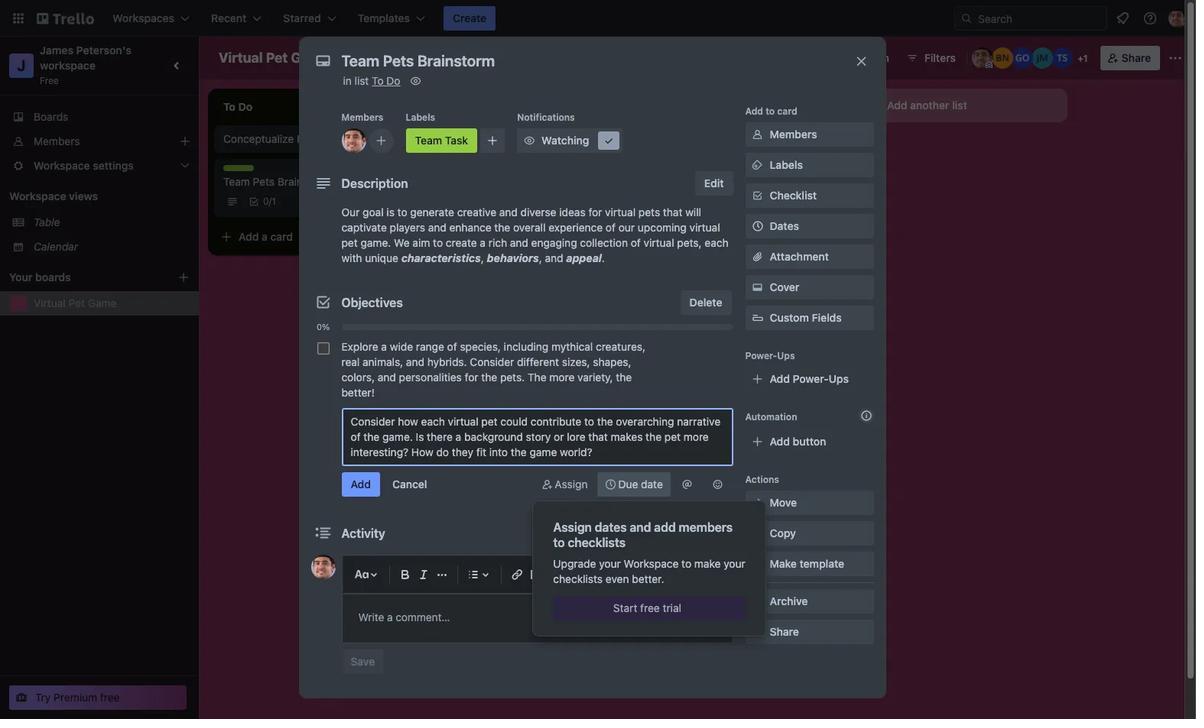 Task type: locate. For each thing, give the bounding box(es) containing it.
free left trial
[[640, 602, 660, 615]]

sm image left date
[[603, 477, 619, 493]]

1 horizontal spatial 1
[[1084, 53, 1088, 64]]

, down "engaging"
[[539, 252, 542, 265]]

to right "is"
[[398, 206, 407, 219]]

task for team task team pets brainstorm
[[250, 165, 270, 177]]

0 horizontal spatial task
[[250, 165, 270, 177]]

task up 0
[[250, 165, 270, 177]]

james peterson (jamespeterson93) image right goal on the left top of page
[[386, 193, 404, 211]]

0 horizontal spatial pets
[[253, 175, 275, 188]]

0 horizontal spatial virtual
[[34, 297, 66, 310]]

1 vertical spatial james peterson (jamespeterson93) image
[[342, 129, 366, 153]]

virtual up the our
[[605, 206, 636, 219]]

free inside button
[[640, 602, 660, 615]]

assign for assign dates and add members to checklists upgrade your workspace to make your checklists even better.
[[553, 521, 592, 535]]

create from template… image right game.
[[392, 231, 404, 243]]

checklist
[[770, 189, 817, 202]]

1 horizontal spatial create from template… image
[[609, 139, 621, 151]]

is
[[387, 206, 395, 219]]

0 vertical spatial virtual
[[605, 206, 636, 219]]

for
[[589, 206, 602, 219], [465, 371, 479, 384]]

1 vertical spatial ups
[[829, 373, 849, 386]]

sm image
[[810, 46, 831, 67], [408, 73, 423, 89], [601, 133, 617, 148], [540, 477, 555, 493], [680, 477, 695, 493], [750, 496, 765, 511], [750, 526, 765, 542], [750, 594, 765, 610]]

,
[[481, 252, 484, 265], [539, 252, 542, 265]]

0 horizontal spatial ,
[[481, 252, 484, 265]]

save button
[[342, 650, 384, 675]]

add
[[654, 521, 676, 535]]

table link
[[34, 215, 190, 230]]

james peterson's workspace link
[[40, 44, 134, 72]]

for inside "explore a wide range of species, including mythical creatures, real animals, and hybrids. consider different sizes, shapes, colors, and personalities for the pets. the more variety, the better!"
[[465, 371, 479, 384]]

0 horizontal spatial members
[[34, 135, 80, 148]]

do
[[387, 74, 401, 87]]

sm image inside archive link
[[750, 594, 765, 610]]

bold ⌘b image
[[396, 566, 414, 584]]

primary element
[[0, 0, 1197, 37]]

assign inside assign dates and add members to checklists upgrade your workspace to make your checklists even better.
[[553, 521, 592, 535]]

labels link
[[746, 153, 874, 177]]

custom fields
[[770, 311, 842, 324]]

ups inside add power-ups link
[[829, 373, 849, 386]]

a
[[479, 138, 485, 151], [262, 230, 268, 243], [480, 236, 486, 249], [381, 340, 387, 353]]

1 horizontal spatial virtual
[[644, 236, 674, 249]]

members
[[342, 112, 384, 123], [770, 128, 817, 141], [34, 135, 80, 148]]

add a card button down notifications
[[431, 133, 603, 158]]

game inside virtual pet game link
[[88, 297, 117, 310]]

0 horizontal spatial of
[[447, 340, 457, 353]]

james peterson (jamespeterson93) image
[[972, 47, 994, 69], [342, 129, 366, 153], [311, 555, 335, 580]]

sm image
[[750, 127, 765, 142], [522, 133, 537, 148], [750, 158, 765, 173], [750, 188, 765, 203], [750, 280, 765, 295], [603, 477, 619, 493], [710, 477, 726, 493], [750, 557, 765, 572]]

add button button
[[746, 430, 874, 454]]

to up upgrade at left bottom
[[553, 536, 565, 550]]

None text field
[[334, 47, 839, 75]]

0 vertical spatial assign
[[555, 478, 588, 491]]

assign for assign
[[555, 478, 588, 491]]

1 vertical spatial james peterson (jamespeterson93) image
[[386, 193, 404, 211]]

the inside our goal is to generate creative and diverse ideas for virtual pets that will captivate players and enhance the overall experience of our upcoming virtual pet game. we aim to create a rich and engaging collection of virtual pets, each with unique
[[495, 221, 511, 234]]

to left the make
[[682, 558, 692, 571]]

attachment button
[[746, 245, 874, 269]]

try
[[35, 692, 51, 705]]

james peterson (jamespeterson93) image
[[1169, 9, 1187, 28], [386, 193, 404, 211]]

card up labels link
[[778, 106, 798, 117]]

team for team task
[[415, 134, 442, 147]]

dates button
[[746, 214, 874, 239]]

0 vertical spatial game
[[291, 50, 329, 66]]

task inside team task team pets brainstorm
[[250, 165, 270, 177]]

power- down the power-ups
[[793, 373, 829, 386]]

of up the hybrids.
[[447, 340, 457, 353]]

card down /
[[270, 230, 293, 243]]

sm image inside labels link
[[750, 158, 765, 173]]

0 vertical spatial workspace
[[395, 51, 451, 64]]

0 notifications image
[[1114, 9, 1132, 28]]

sm image for make template
[[750, 557, 765, 572]]

pets
[[297, 132, 319, 145], [253, 175, 275, 188]]

add a card button for left 'create from template…' image
[[214, 225, 386, 249]]

checklists down upgrade at left bottom
[[553, 573, 603, 586]]

0 vertical spatial add a card button
[[431, 133, 603, 158]]

sm image inside copy 'link'
[[750, 526, 765, 542]]

virtual down will
[[690, 221, 720, 234]]

members for members link to the right
[[770, 128, 817, 141]]

members down add to card
[[770, 128, 817, 141]]

cancel
[[392, 478, 427, 491]]

better!
[[342, 386, 375, 399]]

sm image inside assign link
[[540, 477, 555, 493]]

0 vertical spatial share button
[[1101, 46, 1161, 70]]

team pets brainstorm link
[[223, 174, 401, 190]]

workspace up better.
[[624, 558, 679, 571]]

sm image inside the checklist link
[[750, 188, 765, 203]]

2 horizontal spatial of
[[631, 236, 641, 249]]

free
[[640, 602, 660, 615], [100, 692, 120, 705]]

workspace inside button
[[395, 51, 451, 64]]

template
[[800, 558, 845, 571]]

0 vertical spatial power-
[[746, 350, 778, 362]]

1 right the tara schultz (taraschultz7) icon
[[1084, 53, 1088, 64]]

color: bold lime, title: "team task" element
[[406, 129, 478, 153], [223, 165, 270, 177]]

members for leftmost members link
[[34, 135, 80, 148]]

1 vertical spatial pets
[[253, 175, 275, 188]]

share down archive
[[770, 626, 799, 639]]

labels up "checklist"
[[770, 158, 803, 171]]

add a card up the creative
[[456, 138, 510, 151]]

the down shapes,
[[616, 371, 632, 384]]

sm image left cover
[[750, 280, 765, 295]]

2 vertical spatial of
[[447, 340, 457, 353]]

task up the creative
[[445, 134, 468, 147]]

automation up the add button
[[746, 412, 798, 423]]

1 horizontal spatial virtual pet game
[[219, 50, 329, 66]]

0 vertical spatial task
[[445, 134, 468, 147]]

sm image inside watching button
[[522, 133, 537, 148]]

sm image up members
[[710, 477, 726, 493]]

and
[[499, 206, 518, 219], [428, 221, 447, 234], [510, 236, 529, 249], [545, 252, 564, 265], [406, 356, 425, 369], [378, 371, 396, 384], [630, 521, 651, 535]]

automation left filters button
[[831, 51, 890, 64]]

create from template… image right watching
[[609, 139, 621, 151]]

1 vertical spatial free
[[100, 692, 120, 705]]

color: bold lime, title: "team task" element right add members to card image
[[406, 129, 478, 153]]

your up even
[[599, 558, 621, 571]]

characteristics
[[401, 252, 481, 265]]

1 horizontal spatial task
[[445, 134, 468, 147]]

0 horizontal spatial list
[[355, 74, 369, 87]]

pet left star or unstar board icon
[[266, 50, 288, 66]]

0 vertical spatial color: bold lime, title: "team task" element
[[406, 129, 478, 153]]

sm image inside cover "link"
[[750, 280, 765, 295]]

each
[[705, 236, 729, 249]]

create from template… image up labels link
[[826, 139, 838, 151]]

for right ideas
[[589, 206, 602, 219]]

assign link
[[534, 473, 594, 497]]

our
[[342, 206, 360, 219]]

1 vertical spatial share
[[770, 626, 799, 639]]

creative
[[457, 206, 497, 219]]

image image
[[526, 566, 544, 584]]

0 vertical spatial checklists
[[568, 536, 626, 550]]

explore
[[342, 340, 378, 353]]

1 horizontal spatial card
[[488, 138, 510, 151]]

boards link
[[0, 105, 199, 129]]

0 vertical spatial 1
[[1084, 53, 1088, 64]]

1 horizontal spatial automation
[[831, 51, 890, 64]]

Search field
[[973, 7, 1107, 30]]

due date link
[[597, 473, 671, 497]]

1 horizontal spatial power-
[[793, 373, 829, 386]]

add another list button
[[860, 89, 1068, 122]]

0 vertical spatial automation
[[831, 51, 890, 64]]

list right another
[[952, 99, 968, 112]]

1 horizontal spatial game
[[291, 50, 329, 66]]

1 vertical spatial virtual
[[34, 297, 66, 310]]

2 vertical spatial workspace
[[624, 558, 679, 571]]

for down 'consider'
[[465, 371, 479, 384]]

1 horizontal spatial for
[[589, 206, 602, 219]]

a left rich at top
[[480, 236, 486, 249]]

fields
[[812, 311, 842, 324]]

cancel link
[[383, 473, 436, 497]]

actions
[[746, 474, 780, 486]]

workspace up table
[[9, 190, 66, 203]]

the
[[495, 221, 511, 234], [481, 371, 497, 384], [616, 371, 632, 384]]

lists image
[[464, 566, 482, 584]]

even
[[606, 573, 629, 586]]

list right in
[[355, 74, 369, 87]]

sm image inside the due date link
[[603, 477, 619, 493]]

card right team task
[[488, 138, 510, 151]]

free right premium
[[100, 692, 120, 705]]

.
[[602, 252, 605, 265]]

0 horizontal spatial game
[[88, 297, 117, 310]]

pets,
[[677, 236, 702, 249]]

list
[[355, 74, 369, 87], [952, 99, 968, 112]]

your right open help dialog image
[[724, 558, 746, 571]]

assign left due
[[555, 478, 588, 491]]

james peterson (jamespeterson93) image left gary orlando (garyorlando) image
[[972, 47, 994, 69]]

sm image left the make
[[750, 557, 765, 572]]

power- down custom
[[746, 350, 778, 362]]

automation
[[831, 51, 890, 64], [746, 412, 798, 423]]

2 , from the left
[[539, 252, 542, 265]]

0 vertical spatial ups
[[777, 350, 795, 362]]

0 horizontal spatial for
[[465, 371, 479, 384]]

share
[[1122, 51, 1151, 64], [770, 626, 799, 639]]

1 horizontal spatial virtual
[[219, 50, 263, 66]]

jeremy miller (jeremymiller198) image
[[1032, 47, 1053, 69]]

show menu image
[[1168, 50, 1184, 66]]

0 vertical spatial pet
[[266, 50, 288, 66]]

1 horizontal spatial share
[[1122, 51, 1151, 64]]

0 horizontal spatial labels
[[406, 112, 435, 123]]

1 horizontal spatial members
[[342, 112, 384, 123]]

members link up labels link
[[746, 122, 874, 147]]

members up add members to card image
[[342, 112, 384, 123]]

1 horizontal spatial pet
[[266, 50, 288, 66]]

workspace
[[395, 51, 451, 64], [9, 190, 66, 203], [624, 558, 679, 571]]

None submit
[[342, 473, 380, 497]]

create from template… image
[[609, 139, 621, 151], [826, 139, 838, 151], [392, 231, 404, 243]]

1 vertical spatial add a card button
[[214, 225, 386, 249]]

search image
[[961, 12, 973, 24]]

0 horizontal spatial virtual pet game
[[34, 297, 117, 310]]

archive link
[[746, 590, 874, 614]]

and down animals,
[[378, 371, 396, 384]]

add a card down 0
[[239, 230, 293, 243]]

for inside our goal is to generate creative and diverse ideas for virtual pets that will captivate players and enhance the overall experience of our upcoming virtual pet game. we aim to create a rich and engaging collection of virtual pets, each with unique
[[589, 206, 602, 219]]

workspace for workspace visible
[[395, 51, 451, 64]]

pets up brainstorm
[[297, 132, 319, 145]]

assign up upgrade at left bottom
[[553, 521, 592, 535]]

animals,
[[363, 356, 403, 369]]

and left add
[[630, 521, 651, 535]]

workspace up do
[[395, 51, 451, 64]]

that
[[663, 206, 683, 219]]

1 horizontal spatial ,
[[539, 252, 542, 265]]

1 vertical spatial card
[[488, 138, 510, 151]]

collection
[[580, 236, 628, 249]]

in list to do
[[343, 74, 401, 87]]

sizes,
[[562, 356, 590, 369]]

1 horizontal spatial of
[[606, 221, 616, 234]]

add inside 'button'
[[770, 435, 790, 448]]

0 vertical spatial james peterson (jamespeterson93) image
[[972, 47, 994, 69]]

copy link
[[746, 522, 874, 546]]

pet down your boards with 1 items element
[[69, 297, 85, 310]]

copy
[[770, 527, 796, 540]]

0 horizontal spatial workspace
[[9, 190, 66, 203]]

the up rich at top
[[495, 221, 511, 234]]

members down boards at the left
[[34, 135, 80, 148]]

1 horizontal spatial add a card button
[[431, 133, 603, 158]]

2 horizontal spatial workspace
[[624, 558, 679, 571]]

sm image inside members link
[[750, 127, 765, 142]]

0 horizontal spatial share button
[[746, 620, 874, 645]]

start free trial
[[613, 602, 682, 615]]

1 , from the left
[[481, 252, 484, 265]]

sm image left "checklist"
[[750, 188, 765, 203]]

of
[[606, 221, 616, 234], [631, 236, 641, 249], [447, 340, 457, 353]]

dates
[[595, 521, 627, 535]]

sm image down add to card
[[750, 127, 765, 142]]

1 horizontal spatial share button
[[1101, 46, 1161, 70]]

labels
[[406, 112, 435, 123], [770, 158, 803, 171]]

labels up team task
[[406, 112, 435, 123]]

assign
[[555, 478, 588, 491], [553, 521, 592, 535]]

1 vertical spatial assign
[[553, 521, 592, 535]]

1 horizontal spatial ups
[[829, 373, 849, 386]]

workspace
[[40, 59, 96, 72]]

1 vertical spatial list
[[952, 99, 968, 112]]

game down your boards with 1 items element
[[88, 297, 117, 310]]

0 horizontal spatial create from template… image
[[392, 231, 404, 243]]

delete
[[690, 296, 723, 309]]

0 horizontal spatial pet
[[69, 297, 85, 310]]

0 horizontal spatial ups
[[777, 350, 795, 362]]

attachment
[[770, 250, 829, 263]]

1 right 0
[[272, 196, 276, 207]]

0 horizontal spatial james peterson (jamespeterson93) image
[[311, 555, 335, 580]]

checklists down dates
[[568, 536, 626, 550]]

2 your from the left
[[724, 558, 746, 571]]

1 horizontal spatial workspace
[[395, 51, 451, 64]]

ups up add power-ups
[[777, 350, 795, 362]]

add a card button
[[431, 133, 603, 158], [214, 225, 386, 249]]

share for the share button to the right
[[1122, 51, 1151, 64]]

game left star or unstar board icon
[[291, 50, 329, 66]]

members
[[679, 521, 733, 535]]

workspace visible button
[[367, 46, 496, 70]]

1
[[1084, 53, 1088, 64], [272, 196, 276, 207]]

pets up 0
[[253, 175, 275, 188]]

share button down the 0 notifications 'image'
[[1101, 46, 1161, 70]]

due date
[[619, 478, 663, 491]]

0 horizontal spatial automation
[[746, 412, 798, 423]]

of left the our
[[606, 221, 616, 234]]

a up animals,
[[381, 340, 387, 353]]

j link
[[9, 54, 34, 78]]

edit
[[704, 177, 724, 190]]

share button
[[1101, 46, 1161, 70], [746, 620, 874, 645]]

james peterson (jamespeterson93) image right open information menu icon
[[1169, 9, 1187, 28]]

, left the behaviors
[[481, 252, 484, 265]]

add a card button for the middle 'create from template…' image
[[431, 133, 603, 158]]

workspace inside assign dates and add members to checklists upgrade your workspace to make your checklists even better.
[[624, 558, 679, 571]]

1 horizontal spatial james peterson (jamespeterson93) image
[[342, 129, 366, 153]]

share left show menu 'icon'
[[1122, 51, 1151, 64]]

sm image right edit button
[[750, 158, 765, 173]]

sm image inside make template link
[[750, 557, 765, 572]]

add a card button down /
[[214, 225, 386, 249]]

0 horizontal spatial 1
[[272, 196, 276, 207]]

0 vertical spatial free
[[640, 602, 660, 615]]

color: bold lime, title: "team task" element down 'conceptualize' on the left
[[223, 165, 270, 177]]

james peterson (jamespeterson93) image left text styles icon
[[311, 555, 335, 580]]

conceptualize pets link
[[223, 132, 401, 147]]

a right team task
[[479, 138, 485, 151]]

1 vertical spatial virtual
[[690, 221, 720, 234]]

1 horizontal spatial list
[[952, 99, 968, 112]]

1 vertical spatial share button
[[746, 620, 874, 645]]

and down wide on the top
[[406, 356, 425, 369]]

1 horizontal spatial free
[[640, 602, 660, 615]]

of down the our
[[631, 236, 641, 249]]

0 vertical spatial of
[[606, 221, 616, 234]]

Add an item text field
[[342, 409, 733, 467]]

1 horizontal spatial your
[[724, 558, 746, 571]]

sm image for watching
[[522, 133, 537, 148]]

1 vertical spatial task
[[250, 165, 270, 177]]

will
[[686, 206, 702, 219]]

ups down fields
[[829, 373, 849, 386]]

0 vertical spatial for
[[589, 206, 602, 219]]

members link
[[746, 122, 874, 147], [0, 129, 199, 154]]

0 vertical spatial pets
[[297, 132, 319, 145]]

Explore a wide range of species, including mythical creatures, real animals, and hybrids. Consider different sizes, shapes, colors, and personalities for the pets. The more variety, the better! checkbox
[[317, 343, 329, 355]]

sm image inside move link
[[750, 496, 765, 511]]

automation inside button
[[831, 51, 890, 64]]

share button down archive link
[[746, 620, 874, 645]]

virtual down upcoming
[[644, 236, 674, 249]]

0 horizontal spatial your
[[599, 558, 621, 571]]

more
[[550, 371, 575, 384]]

+ 1
[[1078, 53, 1088, 64]]

sm image inside watching button
[[601, 133, 617, 148]]

sm image down notifications
[[522, 133, 537, 148]]

0 vertical spatial virtual
[[219, 50, 263, 66]]

2 horizontal spatial members
[[770, 128, 817, 141]]

members link down boards at the left
[[0, 129, 199, 154]]

checklist link
[[746, 184, 874, 208]]

james peterson (jamespeterson93) image left add members to card image
[[342, 129, 366, 153]]



Task type: describe. For each thing, give the bounding box(es) containing it.
team task
[[415, 134, 468, 147]]

filters button
[[902, 46, 961, 70]]

mythical
[[552, 340, 593, 353]]

attach and insert link image
[[683, 568, 698, 583]]

start
[[613, 602, 638, 615]]

0 horizontal spatial card
[[270, 230, 293, 243]]

your boards with 1 items element
[[9, 269, 155, 287]]

upcoming
[[638, 221, 687, 234]]

range
[[416, 340, 444, 353]]

1 vertical spatial color: bold lime, title: "team task" element
[[223, 165, 270, 177]]

sm image for cover
[[750, 280, 765, 295]]

and up the overall
[[499, 206, 518, 219]]

0%
[[317, 322, 330, 332]]

0 horizontal spatial virtual
[[605, 206, 636, 219]]

game.
[[361, 236, 391, 249]]

experience
[[549, 221, 603, 234]]

0 horizontal spatial members link
[[0, 129, 199, 154]]

in
[[343, 74, 352, 87]]

your boards
[[9, 271, 71, 284]]

workspace views
[[9, 190, 98, 203]]

text styles image
[[352, 566, 371, 584]]

we
[[394, 236, 410, 249]]

task for team task
[[445, 134, 468, 147]]

1 horizontal spatial members link
[[746, 122, 874, 147]]

create
[[446, 236, 477, 249]]

cover
[[770, 281, 800, 294]]

1 horizontal spatial color: bold lime, title: "team task" element
[[406, 129, 478, 153]]

open help dialog image
[[704, 566, 723, 584]]

captivate
[[342, 221, 387, 234]]

editor toolbar toolbar
[[349, 563, 726, 588]]

to
[[372, 74, 384, 87]]

0 vertical spatial labels
[[406, 112, 435, 123]]

to up labels link
[[766, 106, 775, 117]]

sm image for members
[[750, 127, 765, 142]]

generate
[[410, 206, 454, 219]]

ben nelson (bennelson96) image
[[992, 47, 1013, 69]]

pets inside team task team pets brainstorm
[[253, 175, 275, 188]]

cover link
[[746, 275, 874, 300]]

watching button
[[517, 129, 623, 153]]

show details link
[[649, 522, 732, 546]]

1 vertical spatial power-
[[793, 373, 829, 386]]

with
[[342, 252, 362, 265]]

unique
[[365, 252, 399, 265]]

a down 0
[[262, 230, 268, 243]]

including
[[504, 340, 549, 353]]

share for bottom the share button
[[770, 626, 799, 639]]

variety,
[[578, 371, 613, 384]]

0 vertical spatial list
[[355, 74, 369, 87]]

/
[[269, 196, 272, 207]]

gary orlando (garyorlando) image
[[1012, 47, 1033, 69]]

0 / 1
[[263, 196, 276, 207]]

1 vertical spatial labels
[[770, 158, 803, 171]]

behaviors
[[487, 252, 539, 265]]

Main content area, start typing to enter text. text field
[[358, 609, 716, 627]]

and down "engaging"
[[545, 252, 564, 265]]

assign dates and add members to checklists upgrade your workspace to make your checklists even better.
[[553, 521, 746, 586]]

make template link
[[746, 552, 874, 577]]

date
[[641, 478, 663, 491]]

your
[[9, 271, 33, 284]]

make template
[[770, 558, 845, 571]]

2 vertical spatial virtual
[[644, 236, 674, 249]]

and down generate
[[428, 221, 447, 234]]

james
[[40, 44, 73, 57]]

james peterson (jamespeterson93) image inside primary element
[[1169, 9, 1187, 28]]

j
[[17, 57, 26, 74]]

+
[[1078, 53, 1084, 64]]

a inside "explore a wide range of species, including mythical creatures, real animals, and hybrids. consider different sizes, shapes, colors, and personalities for the pets. the more variety, the better!"
[[381, 340, 387, 353]]

archive
[[770, 595, 808, 608]]

1 horizontal spatial add a card
[[456, 138, 510, 151]]

the
[[528, 371, 547, 384]]

creatures,
[[596, 340, 646, 353]]

move
[[770, 497, 797, 510]]

add button
[[770, 435, 827, 448]]

and inside assign dates and add members to checklists upgrade your workspace to make your checklists even better.
[[630, 521, 651, 535]]

sm image for checklist
[[750, 188, 765, 203]]

a inside our goal is to generate creative and diverse ideas for virtual pets that will captivate players and enhance the overall experience of our upcoming virtual pet game. we aim to create a rich and engaging collection of virtual pets, each with unique
[[480, 236, 486, 249]]

0 vertical spatial card
[[778, 106, 798, 117]]

team task team pets brainstorm
[[223, 165, 331, 188]]

add inside button
[[887, 99, 908, 112]]

species,
[[460, 340, 501, 353]]

1 vertical spatial pet
[[69, 297, 85, 310]]

workspace visible
[[395, 51, 487, 64]]

of inside "explore a wide range of species, including mythical creatures, real animals, and hybrids. consider different sizes, shapes, colors, and personalities for the pets. the more variety, the better!"
[[447, 340, 457, 353]]

add another list
[[887, 99, 968, 112]]

2 horizontal spatial james peterson (jamespeterson93) image
[[972, 47, 994, 69]]

characteristics , behaviors , and appeal .
[[401, 252, 605, 265]]

2 vertical spatial james peterson (jamespeterson93) image
[[311, 555, 335, 580]]

our goal is to generate creative and diverse ideas for virtual pets that will captivate players and enhance the overall experience of our upcoming virtual pet game. we aim to create a rich and engaging collection of virtual pets, each with unique
[[342, 206, 729, 265]]

pet inside board name text box
[[266, 50, 288, 66]]

custom fields button
[[746, 311, 874, 326]]

james peterson's workspace free
[[40, 44, 134, 86]]

goal
[[363, 206, 384, 219]]

players
[[390, 221, 425, 234]]

add members to card image
[[375, 133, 387, 148]]

table
[[34, 216, 60, 229]]

make
[[695, 558, 721, 571]]

wide
[[390, 340, 413, 353]]

to up 'characteristics'
[[433, 236, 443, 249]]

filters
[[925, 51, 956, 64]]

star or unstar board image
[[346, 52, 358, 64]]

appeal
[[566, 252, 602, 265]]

and up the behaviors
[[510, 236, 529, 249]]

1 your from the left
[[599, 558, 621, 571]]

boards
[[34, 110, 68, 123]]

add board image
[[177, 272, 190, 284]]

rich
[[489, 236, 507, 249]]

0 horizontal spatial add a card
[[239, 230, 293, 243]]

Board name text field
[[211, 46, 337, 70]]

personalities
[[399, 371, 462, 384]]

start free trial button
[[553, 597, 746, 621]]

1 vertical spatial virtual pet game
[[34, 297, 117, 310]]

open information menu image
[[1143, 11, 1158, 26]]

1 vertical spatial checklists
[[553, 573, 603, 586]]

brainstorm
[[278, 175, 331, 188]]

create button
[[444, 6, 496, 31]]

better.
[[632, 573, 664, 586]]

workspace for workspace views
[[9, 190, 66, 203]]

team for team task team pets brainstorm
[[223, 165, 247, 177]]

game inside board name text box
[[291, 50, 329, 66]]

show details
[[658, 527, 723, 540]]

1 vertical spatial of
[[631, 236, 641, 249]]

sm image inside automation button
[[810, 46, 831, 67]]

ideas
[[559, 206, 586, 219]]

dates
[[770, 220, 799, 233]]

more formatting image
[[433, 566, 451, 584]]

objectives
[[342, 296, 403, 310]]

custom
[[770, 311, 809, 324]]

pet
[[342, 236, 358, 249]]

virtual pet game inside board name text box
[[219, 50, 329, 66]]

1 vertical spatial 1
[[272, 196, 276, 207]]

add to card
[[746, 106, 798, 117]]

engaging
[[531, 236, 577, 249]]

hybrids.
[[427, 356, 467, 369]]

create
[[453, 11, 487, 24]]

virtual pet game link
[[34, 296, 190, 311]]

2 horizontal spatial create from template… image
[[826, 139, 838, 151]]

list inside button
[[952, 99, 968, 112]]

0
[[263, 196, 269, 207]]

sm image for labels
[[750, 158, 765, 173]]

watching
[[542, 134, 589, 147]]

tara schultz (taraschultz7) image
[[1052, 47, 1073, 69]]

another
[[910, 99, 950, 112]]

virtual inside board name text box
[[219, 50, 263, 66]]

details
[[689, 527, 723, 540]]

power-ups
[[746, 350, 795, 362]]

0 horizontal spatial power-
[[746, 350, 778, 362]]

calendar
[[34, 240, 78, 253]]

free inside button
[[100, 692, 120, 705]]

1 vertical spatial automation
[[746, 412, 798, 423]]

link image
[[508, 566, 526, 584]]

the down 'consider'
[[481, 371, 497, 384]]

our
[[619, 221, 635, 234]]

italic ⌘i image
[[414, 566, 433, 584]]

trial
[[663, 602, 682, 615]]

conceptualize
[[223, 132, 294, 145]]



Task type: vqa. For each thing, say whether or not it's contained in the screenshot.
bottommost virtual
yes



